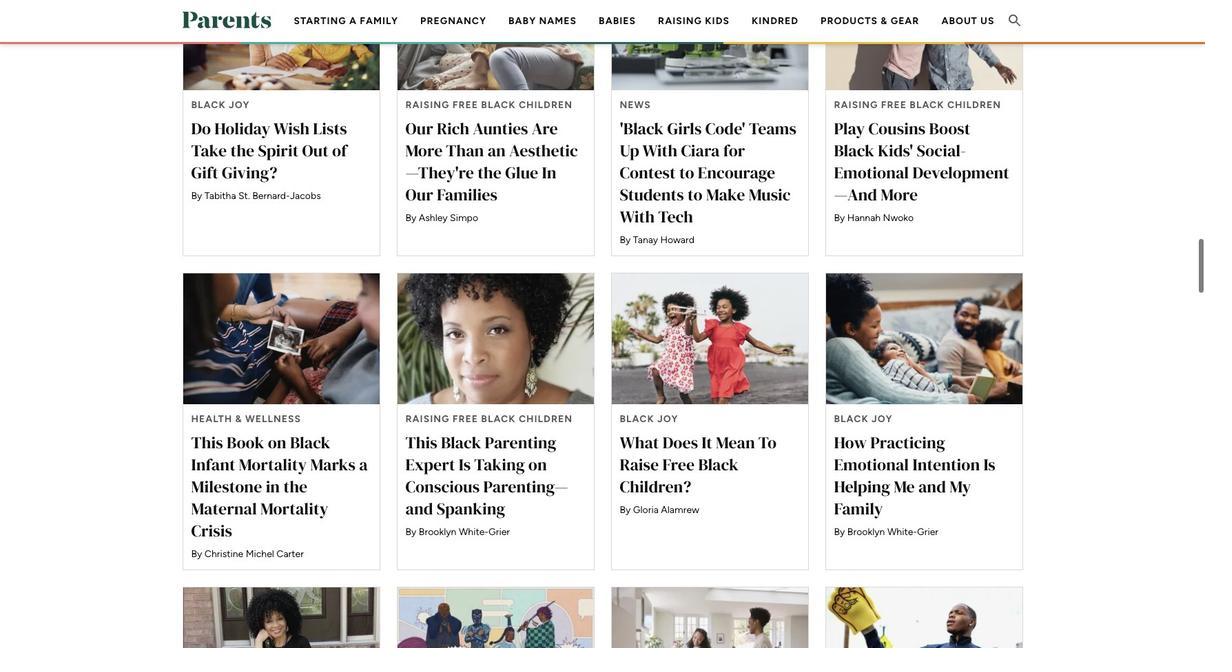 Task type: describe. For each thing, give the bounding box(es) containing it.
maternal
[[191, 498, 257, 521]]

parenting—
[[484, 476, 569, 498]]

crisis
[[191, 520, 232, 543]]

how practicing emotional intention is helping me and my family link
[[826, 273, 1023, 571]]

products
[[821, 15, 878, 27]]

—they're
[[406, 161, 474, 184]]

search image
[[1007, 12, 1023, 29]]

children having joyful interaction, shot on a blue solid background on the beach in full sun image
[[826, 0, 1023, 91]]

practicing
[[871, 432, 946, 454]]

raising kids link
[[658, 15, 730, 27]]

is for intention
[[984, 454, 996, 476]]

1 vertical spatial mortality
[[261, 498, 329, 521]]

names
[[539, 15, 577, 27]]

babies
[[599, 15, 636, 27]]

spanking
[[437, 498, 506, 521]]

baby
[[509, 15, 537, 27]]

'black girls code' teams up with ciara for contest to encourage students to make music with tech link
[[611, 0, 809, 257]]

on inside 'this black parenting expert is taking on conscious parenting— and spanking'
[[529, 454, 547, 476]]

to left make
[[688, 184, 703, 206]]

ciara
[[681, 139, 720, 162]]

boost
[[930, 117, 971, 140]]

kindred link
[[752, 15, 799, 27]]

what does it mean to raise free black children?
[[620, 432, 777, 498]]

and inside how practicing emotional intention is helping me and my family
[[919, 476, 947, 498]]

raising kids
[[658, 15, 730, 27]]

out
[[302, 139, 329, 162]]

in
[[542, 161, 557, 184]]

do holiday wish lists take the spirit out of gift giving? link
[[182, 0, 380, 257]]

twins sisters running on the beach while playing with wood toy airplane image
[[612, 274, 808, 405]]

kids'
[[878, 139, 914, 162]]

does
[[663, 432, 698, 454]]

more inside our rich aunties are more than an aesthetic —they're the glue in our families
[[406, 139, 443, 162]]

mean
[[716, 432, 755, 454]]

do
[[191, 117, 211, 140]]

kindred
[[752, 15, 799, 27]]

teams
[[749, 117, 797, 140]]

how practicing emotional intention is helping me and my family
[[835, 432, 996, 521]]

infant
[[191, 454, 236, 476]]

'black
[[620, 117, 664, 140]]

this book on black infant mortality marks a milestone in the maternal mortality crisis
[[191, 432, 368, 543]]

are
[[532, 117, 558, 140]]

babies link
[[599, 15, 636, 27]]

taking
[[474, 454, 525, 476]]

starting a family link
[[294, 15, 398, 27]]

milestone
[[191, 476, 262, 498]]

hbcu homecoming game day antics image
[[826, 588, 1023, 649]]

black inside the play cousins boost black kids' social- emotional development —and more
[[835, 139, 875, 162]]

code'
[[706, 117, 746, 140]]

what does it mean to raise free black children? link
[[611, 273, 809, 571]]

about us link
[[942, 15, 995, 27]]

0 vertical spatial mortality
[[239, 454, 307, 476]]

lists
[[313, 117, 347, 140]]

family inside 'header' navigation
[[360, 15, 398, 27]]

families
[[437, 184, 498, 206]]

gift
[[191, 161, 218, 184]]

aunties
[[473, 117, 528, 140]]

an image of a mom and her teenage daughters. image
[[397, 0, 594, 91]]

do holiday wish lists take the spirit out of gift giving?
[[191, 117, 347, 184]]

music
[[749, 184, 791, 206]]

our rich aunties are more than an aesthetic —they're the glue in our families link
[[397, 0, 595, 257]]

up
[[620, 139, 640, 162]]

it
[[702, 432, 713, 454]]

play cousins boost black kids' social- emotional development —and more
[[835, 117, 1010, 206]]

our rich aunties are more than an aesthetic —they're the glue in our families
[[406, 117, 578, 206]]

black inside the this book on black infant mortality marks a milestone in the maternal mortality crisis
[[290, 432, 331, 454]]

girls
[[668, 117, 702, 140]]

a inside the this book on black infant mortality marks a milestone in the maternal mortality crisis
[[359, 454, 368, 476]]

illustration of teen cosplayers image
[[397, 588, 594, 649]]

this for this book on black infant mortality marks a milestone in the maternal mortality crisis
[[191, 432, 223, 454]]

an
[[488, 139, 506, 162]]

than
[[446, 139, 484, 162]]

the inside our rich aunties are more than an aesthetic —they're the glue in our families
[[478, 161, 502, 184]]

wish
[[274, 117, 310, 140]]

book
[[227, 432, 264, 454]]

make
[[707, 184, 746, 206]]

spirit
[[258, 139, 299, 162]]

development
[[913, 161, 1010, 184]]

children?
[[620, 476, 692, 498]]

rich
[[437, 117, 470, 140]]

products & gear link
[[821, 15, 920, 27]]

me
[[894, 476, 915, 498]]

a black couple looks at a sonogram photo image
[[183, 274, 380, 405]]



Task type: vqa. For each thing, say whether or not it's contained in the screenshot.
1st Our from the bottom of the Our Rich Aunties Are More Than an Aesthetic —They're the Glue In Our Families in the left top of the page
yes



Task type: locate. For each thing, give the bounding box(es) containing it.
in
[[266, 476, 280, 498]]

parenting
[[485, 432, 557, 454]]

kids
[[705, 15, 730, 27]]

students
[[620, 184, 684, 206]]

is for expert
[[459, 454, 471, 476]]

header navigation
[[283, 0, 1006, 86]]

what
[[620, 432, 659, 454]]

is right expert
[[459, 454, 471, 476]]

conscious
[[406, 476, 480, 498]]

0 horizontal spatial is
[[459, 454, 471, 476]]

aesthetic
[[510, 139, 578, 162]]

marks
[[311, 454, 356, 476]]

and right me
[[919, 476, 947, 498]]

a inside navigation
[[350, 15, 357, 27]]

free
[[663, 454, 695, 476]]

helping
[[835, 476, 891, 498]]

on right book
[[268, 432, 287, 454]]

starting a family
[[294, 15, 398, 27]]

is inside how practicing emotional intention is helping me and my family
[[984, 454, 996, 476]]

1 horizontal spatial a
[[359, 454, 368, 476]]

with right 'up'
[[643, 139, 678, 162]]

portrait of yolanda williams, the founder of parenting decolonized image
[[397, 274, 594, 405]]

this left book
[[191, 432, 223, 454]]

black inside what does it mean to raise free black children?
[[699, 454, 739, 476]]

about us
[[942, 15, 995, 27]]

holiday
[[215, 117, 270, 140]]

1 horizontal spatial the
[[284, 476, 308, 498]]

1 vertical spatial a
[[359, 454, 368, 476]]

more inside the play cousins boost black kids' social- emotional development —and more
[[881, 184, 918, 206]]

and
[[919, 476, 947, 498], [406, 498, 433, 521]]

more left than
[[406, 139, 443, 162]]

1 vertical spatial our
[[406, 184, 433, 206]]

demetria phelps image
[[183, 588, 380, 649]]

is right my
[[984, 454, 996, 476]]

expert
[[406, 454, 455, 476]]

our left the rich
[[406, 117, 433, 140]]

encourage
[[698, 161, 776, 184]]

this black parenting expert is taking on conscious parenting— and spanking
[[406, 432, 569, 521]]

cousins
[[869, 117, 926, 140]]

0 horizontal spatial more
[[406, 139, 443, 162]]

1 is from the left
[[459, 454, 471, 476]]

0 horizontal spatial the
[[231, 139, 255, 162]]

the right in
[[284, 476, 308, 498]]

emotional inside the play cousins boost black kids' social- emotional development —and more
[[835, 161, 909, 184]]

starting
[[294, 15, 347, 27]]

black up conscious
[[441, 432, 481, 454]]

play cousins boost black kids' social- emotional development —and more link
[[826, 0, 1023, 257]]

0 horizontal spatial a
[[350, 15, 357, 27]]

pregnancy
[[421, 15, 487, 27]]

0 vertical spatial with
[[643, 139, 678, 162]]

more
[[406, 139, 443, 162], [881, 184, 918, 206]]

family relaxing at home image
[[826, 274, 1023, 405]]

on right taking
[[529, 454, 547, 476]]

1 this from the left
[[191, 432, 223, 454]]

the left glue
[[478, 161, 502, 184]]

is inside 'this black parenting expert is taking on conscious parenting— and spanking'
[[459, 454, 471, 476]]

young black girl assembling a robot in a technology class. image
[[612, 0, 808, 91]]

0 vertical spatial family
[[360, 15, 398, 27]]

emotional
[[835, 161, 909, 184], [835, 454, 909, 476]]

my
[[950, 476, 972, 498]]

1 horizontal spatial family
[[835, 498, 884, 521]]

2 our from the top
[[406, 184, 433, 206]]

giving?
[[222, 161, 278, 184]]

this inside 'this black parenting expert is taking on conscious parenting— and spanking'
[[406, 432, 438, 454]]

about
[[942, 15, 978, 27]]

this up conscious
[[406, 432, 438, 454]]

1 horizontal spatial on
[[529, 454, 547, 476]]

and down expert
[[406, 498, 433, 521]]

'black girls code' teams up with ciara for contest to encourage students to make music with tech
[[620, 117, 797, 228]]

1 horizontal spatial more
[[881, 184, 918, 206]]

with left tech
[[620, 206, 655, 228]]

on
[[268, 432, 287, 454], [529, 454, 547, 476]]

black
[[835, 139, 875, 162], [290, 432, 331, 454], [441, 432, 481, 454], [699, 454, 739, 476]]

0 vertical spatial emotional
[[835, 161, 909, 184]]

2 horizontal spatial the
[[478, 161, 502, 184]]

2 emotional from the top
[[835, 454, 909, 476]]

1 horizontal spatial is
[[984, 454, 996, 476]]

take
[[191, 139, 227, 162]]

raise
[[620, 454, 659, 476]]

how
[[835, 432, 867, 454]]

a right marks
[[359, 454, 368, 476]]

raising
[[658, 15, 703, 27]]

the
[[231, 139, 255, 162], [478, 161, 502, 184], [284, 476, 308, 498]]

us
[[981, 15, 995, 27]]

this inside the this book on black infant mortality marks a milestone in the maternal mortality crisis
[[191, 432, 223, 454]]

on inside the this book on black infant mortality marks a milestone in the maternal mortality crisis
[[268, 432, 287, 454]]

0 horizontal spatial family
[[360, 15, 398, 27]]

1 vertical spatial emotional
[[835, 454, 909, 476]]

visit parents' homepage image
[[182, 12, 271, 28]]

—and
[[835, 184, 878, 206]]

pregnancy link
[[421, 15, 487, 27]]

gear
[[891, 15, 920, 27]]

the inside do holiday wish lists take the spirit out of gift giving?
[[231, 139, 255, 162]]

with
[[643, 139, 678, 162], [620, 206, 655, 228]]

emotional inside how practicing emotional intention is helping me and my family
[[835, 454, 909, 476]]

&
[[881, 15, 888, 27]]

products & gear
[[821, 15, 920, 27]]

a
[[350, 15, 357, 27], [359, 454, 368, 476]]

the inside the this book on black infant mortality marks a milestone in the maternal mortality crisis
[[284, 476, 308, 498]]

our left families
[[406, 184, 433, 206]]

family
[[360, 15, 398, 27], [835, 498, 884, 521]]

african american mother enjoying on christmas with her daughter who is drawing something on a piece of paper at home. image
[[183, 0, 380, 91]]

black right free
[[699, 454, 739, 476]]

mortality
[[239, 454, 307, 476], [261, 498, 329, 521]]

and inside 'this black parenting expert is taking on conscious parenting— and spanking'
[[406, 498, 433, 521]]

this
[[191, 432, 223, 454], [406, 432, 438, 454]]

1 vertical spatial with
[[620, 206, 655, 228]]

this black parenting expert is taking on conscious parenting— and spanking link
[[397, 273, 595, 571]]

1 horizontal spatial this
[[406, 432, 438, 454]]

0 horizontal spatial on
[[268, 432, 287, 454]]

to
[[759, 432, 777, 454]]

more right —and
[[881, 184, 918, 206]]

of
[[332, 139, 347, 162]]

family inside how practicing emotional intention is helping me and my family
[[835, 498, 884, 521]]

0 vertical spatial a
[[350, 15, 357, 27]]

0 horizontal spatial and
[[406, 498, 433, 521]]

1 vertical spatial family
[[835, 498, 884, 521]]

2 is from the left
[[984, 454, 996, 476]]

black inside 'this black parenting expert is taking on conscious parenting— and spanking'
[[441, 432, 481, 454]]

this book on black infant mortality marks a milestone in the maternal mortality crisis link
[[182, 273, 380, 571]]

to
[[680, 161, 695, 184], [688, 184, 703, 206]]

family left me
[[835, 498, 884, 521]]

0 horizontal spatial this
[[191, 432, 223, 454]]

baby names link
[[509, 15, 577, 27]]

glue
[[505, 161, 539, 184]]

is
[[459, 454, 471, 476], [984, 454, 996, 476]]

the right take
[[231, 139, 255, 162]]

to right contest
[[680, 161, 695, 184]]

black left kids'
[[835, 139, 875, 162]]

play
[[835, 117, 865, 140]]

1 horizontal spatial and
[[919, 476, 947, 498]]

a right starting
[[350, 15, 357, 27]]

black right book
[[290, 432, 331, 454]]

0 vertical spatial more
[[406, 139, 443, 162]]

2 this from the left
[[406, 432, 438, 454]]

family right starting
[[360, 15, 398, 27]]

mother with teenage daughter having fun dancing in kitchen at home together image
[[612, 588, 808, 649]]

intention
[[913, 454, 981, 476]]

baby names
[[509, 15, 577, 27]]

1 vertical spatial more
[[881, 184, 918, 206]]

1 emotional from the top
[[835, 161, 909, 184]]

this for this black parenting expert is taking on conscious parenting— and spanking
[[406, 432, 438, 454]]

social-
[[917, 139, 967, 162]]

1 our from the top
[[406, 117, 433, 140]]

0 vertical spatial our
[[406, 117, 433, 140]]

for
[[724, 139, 745, 162]]



